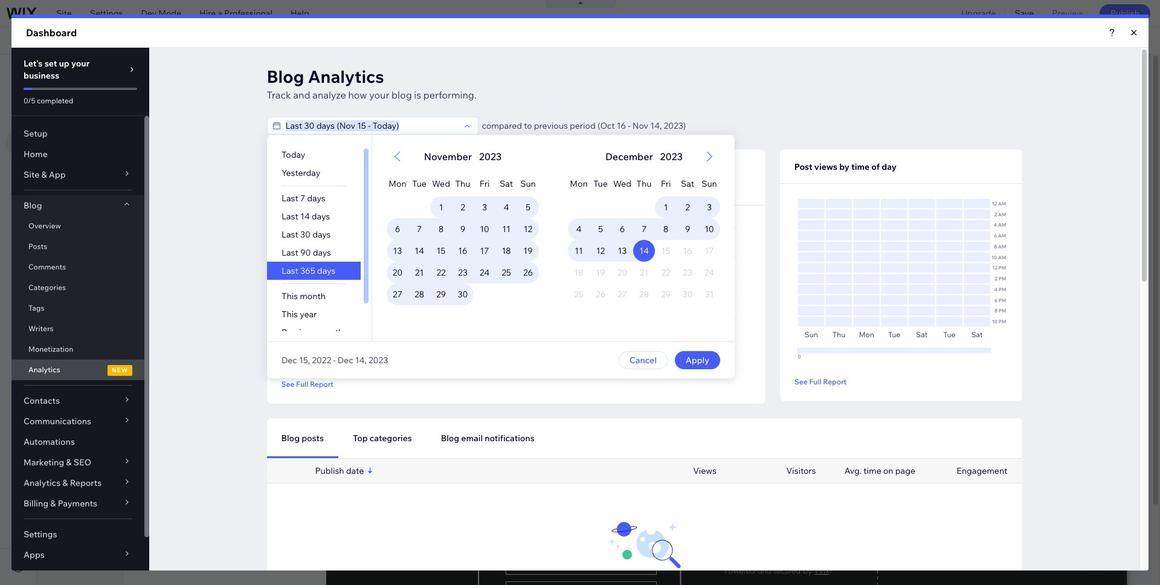 Task type: vqa. For each thing, say whether or not it's contained in the screenshot.
Play icon
no



Task type: describe. For each thing, give the bounding box(es) containing it.
site for site menu
[[51, 98, 67, 109]]

settings
[[90, 8, 123, 19]]

tools button
[[1039, 27, 1096, 54]]

search button
[[1097, 27, 1161, 54]]

https://www.wix.com/mysite
[[208, 35, 318, 46]]

preview
[[1053, 8, 1084, 19]]

mode
[[158, 8, 181, 19]]

dev mode
[[141, 8, 181, 19]]

0 vertical spatial menu
[[122, 66, 148, 78]]

blog pages
[[138, 97, 182, 108]]

publish button
[[1100, 4, 1151, 22]]

preview button
[[1044, 0, 1093, 27]]

save button
[[1006, 0, 1044, 27]]

a
[[218, 8, 222, 19]]

pages for blog
[[158, 97, 182, 108]]

dev
[[141, 8, 157, 19]]

site for site pages and menu
[[51, 66, 70, 78]]

site for site
[[56, 8, 72, 19]]

connect
[[324, 35, 357, 46]]

site pages and menu
[[51, 66, 148, 78]]

pages for site
[[72, 66, 100, 78]]

100% button
[[989, 27, 1038, 54]]

search
[[1122, 35, 1150, 46]]



Task type: locate. For each thing, give the bounding box(es) containing it.
site up 'blog'
[[56, 8, 72, 19]]

2 vertical spatial site
[[51, 98, 67, 109]]

your
[[359, 35, 377, 46]]

0 horizontal spatial pages
[[72, 66, 100, 78]]

site
[[56, 8, 72, 19], [51, 66, 70, 78], [51, 98, 67, 109]]

site menu
[[51, 98, 91, 109]]

save
[[1015, 8, 1035, 19]]

hire a professional
[[200, 8, 273, 19]]

upgrade
[[962, 8, 996, 19]]

menu right "and" at the left top of page
[[122, 66, 148, 78]]

pages
[[72, 66, 100, 78], [158, 97, 182, 108]]

tools
[[1064, 35, 1085, 46]]

blog
[[138, 97, 156, 108]]

100%
[[1008, 35, 1030, 46]]

help
[[291, 8, 309, 19]]

hire
[[200, 8, 216, 19]]

site down site pages and menu
[[51, 98, 67, 109]]

pages left "and" at the left top of page
[[72, 66, 100, 78]]

1 vertical spatial menu
[[69, 98, 91, 109]]

1 vertical spatial pages
[[158, 97, 182, 108]]

https://www.wix.com/mysite connect your domain
[[208, 35, 410, 46]]

0 horizontal spatial menu
[[69, 98, 91, 109]]

0 vertical spatial site
[[56, 8, 72, 19]]

1 vertical spatial site
[[51, 66, 70, 78]]

pages right blog
[[158, 97, 182, 108]]

blog
[[46, 35, 70, 46]]

menu down site pages and menu
[[69, 98, 91, 109]]

and
[[102, 66, 120, 78]]

1 horizontal spatial menu
[[122, 66, 148, 78]]

domain
[[379, 35, 410, 46]]

menu
[[122, 66, 148, 78], [69, 98, 91, 109]]

publish
[[1111, 8, 1140, 19]]

site down 'blog'
[[51, 66, 70, 78]]

professional
[[224, 8, 273, 19]]

0 vertical spatial pages
[[72, 66, 100, 78]]

1 horizontal spatial pages
[[158, 97, 182, 108]]



